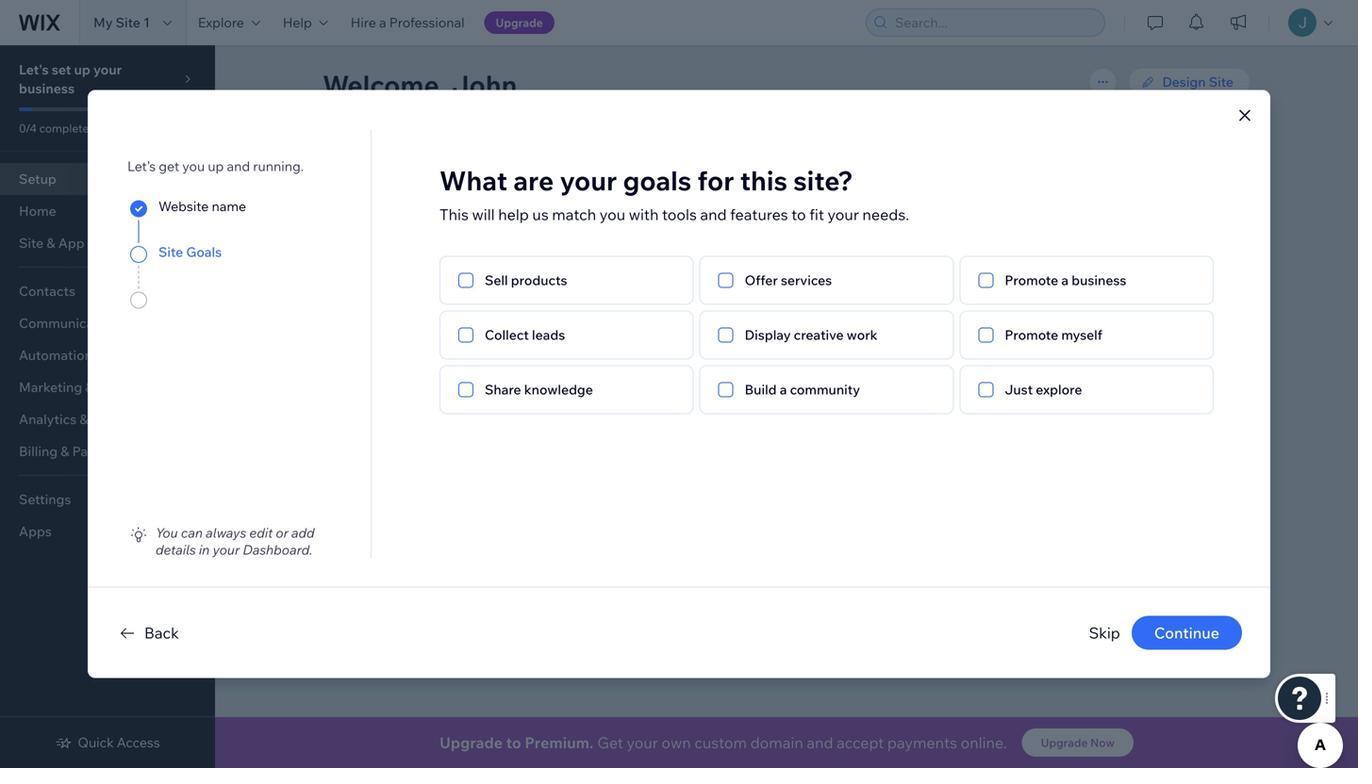 Task type: locate. For each thing, give the bounding box(es) containing it.
upgrade inside "button"
[[1041, 736, 1088, 750]]

a up promote myself
[[1062, 272, 1069, 289]]

john
[[452, 68, 517, 101]]

0 horizontal spatial you
[[182, 158, 205, 175]]

payments
[[888, 734, 957, 753]]

let's
[[19, 61, 49, 78], [345, 150, 384, 172], [730, 355, 759, 371]]

it
[[610, 317, 618, 333]]

2 vertical spatial business
[[1072, 272, 1127, 289]]

let's set up your business inside sidebar element
[[19, 61, 122, 97]]

business up 'help'
[[482, 150, 553, 172]]

up up name
[[208, 158, 224, 175]]

your right 'get'
[[627, 734, 658, 753]]

let's up '0/4' on the left of the page
[[19, 61, 49, 78]]

site?
[[794, 164, 853, 197]]

in for your
[[199, 542, 210, 558]]

up
[[74, 61, 90, 78], [416, 150, 437, 172], [208, 158, 224, 175]]

to left premium.
[[506, 734, 521, 753]]

let's
[[127, 158, 156, 175]]

upgrade now
[[1041, 736, 1115, 750]]

completed
[[39, 121, 96, 135]]

business up "0/4 completed"
[[19, 80, 75, 97]]

just
[[1005, 382, 1033, 398]]

upgrade for upgrade to premium. get your own custom domain and accept payments online.
[[440, 734, 503, 753]]

services
[[781, 272, 832, 289]]

site left goals
[[158, 244, 183, 260]]

1 horizontal spatial set
[[387, 150, 412, 172]]

are
[[513, 164, 554, 197]]

2 vertical spatial let's
[[730, 355, 759, 371]]

let's inside let's set up your business
[[19, 61, 49, 78]]

0 vertical spatial you
[[182, 158, 205, 175]]

0 horizontal spatial custom
[[449, 273, 496, 289]]

2 promote from the top
[[1005, 327, 1059, 343]]

a right hire
[[379, 14, 386, 31]]

to
[[792, 205, 806, 224], [506, 734, 521, 753]]

domain down the 'sell products'
[[490, 317, 537, 333]]

help button
[[272, 0, 339, 45]]

with
[[629, 205, 659, 224]]

let's set up your business up the "completed"
[[19, 61, 122, 97]]

find
[[382, 317, 409, 333]]

2 horizontal spatial up
[[416, 150, 437, 172]]

0 vertical spatial business
[[19, 80, 75, 97]]

let's set up your business
[[19, 61, 122, 97], [345, 150, 553, 172]]

design site link
[[1129, 68, 1251, 96]]

a inside checkbox
[[780, 382, 787, 398]]

Offer services checkbox
[[700, 256, 954, 305]]

you left with
[[600, 205, 626, 224]]

1 vertical spatial promote
[[1005, 327, 1059, 343]]

site for my
[[116, 14, 140, 31]]

update
[[382, 222, 428, 238]]

community
[[790, 382, 860, 398]]

in right it
[[621, 317, 632, 333]]

professional
[[389, 14, 465, 31]]

what are your goals for this site? this will help us match you with tools and features to fit your needs.
[[440, 164, 909, 224]]

connect a custom domain
[[382, 273, 547, 289]]

0 vertical spatial set
[[52, 61, 71, 78]]

custom right own
[[695, 734, 747, 753]]

upgrade up john
[[496, 16, 543, 30]]

promote for promote myself
[[1005, 327, 1059, 343]]

us
[[532, 205, 549, 224]]

match
[[552, 205, 596, 224]]

domain up find your perfect domain and secure it in a few clicks.
[[499, 273, 547, 289]]

business
[[19, 80, 75, 97], [482, 150, 553, 172], [1072, 272, 1127, 289]]

to left fit
[[792, 205, 806, 224]]

0 vertical spatial site
[[116, 14, 140, 31]]

collect leads
[[485, 327, 565, 343]]

work
[[847, 327, 878, 343]]

1 horizontal spatial you
[[600, 205, 626, 224]]

1 vertical spatial domain
[[490, 317, 537, 333]]

explore
[[1036, 382, 1082, 398]]

in inside you can always edit or add details in your dashboard.
[[199, 542, 210, 558]]

now
[[1091, 736, 1115, 750]]

promote inside option
[[1005, 327, 1059, 343]]

Sell products checkbox
[[440, 256, 694, 305]]

your down always
[[213, 542, 240, 558]]

premium.
[[525, 734, 594, 753]]

your right find
[[412, 317, 439, 333]]

promote left myself
[[1005, 327, 1059, 343]]

up up the "completed"
[[74, 61, 90, 78]]

explore
[[198, 14, 244, 31]]

promote myself
[[1005, 327, 1103, 343]]

build a community
[[745, 382, 860, 398]]

0 vertical spatial in
[[621, 317, 632, 333]]

and right tools
[[700, 205, 727, 224]]

a inside checkbox
[[1062, 272, 1069, 289]]

a right 'connect'
[[439, 273, 446, 289]]

creative
[[794, 327, 844, 343]]

0 horizontal spatial let's set up your business
[[19, 61, 122, 97]]

domain left accept
[[751, 734, 804, 753]]

a right build
[[780, 382, 787, 398]]

let's down welcome,
[[345, 150, 384, 172]]

setup link
[[0, 163, 215, 195]]

always
[[206, 525, 246, 541]]

0 horizontal spatial site
[[116, 14, 140, 31]]

promote for promote a business
[[1005, 272, 1059, 289]]

few
[[646, 317, 668, 333]]

site
[[116, 14, 140, 31], [1209, 74, 1234, 90], [158, 244, 183, 260]]

dashboard.
[[243, 542, 313, 558]]

custom
[[449, 273, 496, 289], [695, 734, 747, 753]]

you right get
[[182, 158, 205, 175]]

set up update
[[387, 150, 412, 172]]

sell
[[485, 272, 508, 289]]

1 promote from the top
[[1005, 272, 1059, 289]]

1 horizontal spatial let's
[[345, 150, 384, 172]]

Promote myself checkbox
[[960, 311, 1214, 360]]

Promote a business checkbox
[[960, 256, 1214, 305]]

Share knowledge checkbox
[[440, 366, 694, 415]]

site goals
[[158, 244, 222, 260]]

accept
[[837, 734, 884, 753]]

1 vertical spatial business
[[482, 150, 553, 172]]

upgrade inside button
[[496, 16, 543, 30]]

quick access button
[[55, 735, 160, 752]]

upgrade left now at the right of page
[[1041, 736, 1088, 750]]

upgrade button
[[484, 11, 554, 34]]

welcome,
[[323, 68, 446, 101]]

own
[[662, 734, 691, 753]]

1 horizontal spatial let's set up your business
[[345, 150, 553, 172]]

0 horizontal spatial business
[[19, 80, 75, 97]]

details
[[156, 542, 196, 558]]

quick access
[[78, 735, 160, 751]]

upgrade for upgrade
[[496, 16, 543, 30]]

share knowledge
[[485, 382, 593, 398]]

a inside "link"
[[379, 14, 386, 31]]

setup
[[19, 171, 56, 187]]

0 vertical spatial promote
[[1005, 272, 1059, 289]]

0 vertical spatial to
[[792, 205, 806, 224]]

clicks.
[[671, 317, 708, 333]]

website name
[[158, 198, 246, 215]]

in down can
[[199, 542, 210, 558]]

0 horizontal spatial let's
[[19, 61, 49, 78]]

your inside you can always edit or add details in your dashboard.
[[213, 542, 240, 558]]

business inside let's set up your business
[[19, 80, 75, 97]]

this
[[440, 205, 469, 224]]

running.
[[253, 158, 304, 175]]

upgrade left premium.
[[440, 734, 503, 753]]

0 horizontal spatial up
[[74, 61, 90, 78]]

business up promote myself option
[[1072, 272, 1127, 289]]

display creative work
[[745, 327, 878, 343]]

access
[[117, 735, 160, 751]]

domain for perfect
[[490, 317, 537, 333]]

0 vertical spatial custom
[[449, 273, 496, 289]]

let's set up your business up this
[[345, 150, 553, 172]]

let's go
[[730, 355, 781, 371]]

up left what
[[416, 150, 437, 172]]

a for promote
[[1062, 272, 1069, 289]]

a for build
[[780, 382, 787, 398]]

site left 1
[[116, 14, 140, 31]]

1 horizontal spatial site
[[158, 244, 183, 260]]

let's left go
[[730, 355, 759, 371]]

your down the my
[[93, 61, 122, 78]]

2 horizontal spatial site
[[1209, 74, 1234, 90]]

sell products
[[485, 272, 567, 289]]

your
[[93, 61, 122, 78], [441, 150, 478, 172], [560, 164, 617, 197], [828, 205, 859, 224], [431, 222, 458, 238], [412, 317, 439, 333], [213, 542, 240, 558], [627, 734, 658, 753]]

1 horizontal spatial in
[[621, 317, 632, 333]]

tools
[[662, 205, 697, 224]]

custom up perfect
[[449, 273, 496, 289]]

promote inside checkbox
[[1005, 272, 1059, 289]]

domain for custom
[[499, 273, 547, 289]]

you
[[182, 158, 205, 175], [600, 205, 626, 224]]

edit
[[249, 525, 273, 541]]

0 vertical spatial domain
[[499, 273, 547, 289]]

1 horizontal spatial up
[[208, 158, 224, 175]]

1 horizontal spatial to
[[792, 205, 806, 224]]

0 horizontal spatial in
[[199, 542, 210, 558]]

0 vertical spatial let's set up your business
[[19, 61, 122, 97]]

Just explore checkbox
[[960, 366, 1214, 415]]

1 horizontal spatial custom
[[695, 734, 747, 753]]

promote up promote myself
[[1005, 272, 1059, 289]]

knowledge
[[524, 382, 593, 398]]

0 horizontal spatial to
[[506, 734, 521, 753]]

0 horizontal spatial set
[[52, 61, 71, 78]]

to inside what are your goals for this site? this will help us match you with tools and features to fit your needs.
[[792, 205, 806, 224]]

site for design
[[1209, 74, 1234, 90]]

set up "0/4 completed"
[[52, 61, 71, 78]]

your right fit
[[828, 205, 859, 224]]

e.g., mystunningwebsite.com field
[[406, 350, 691, 376]]

0 vertical spatial let's
[[19, 61, 49, 78]]

1 vertical spatial in
[[199, 542, 210, 558]]

2 horizontal spatial business
[[1072, 272, 1127, 289]]

2 horizontal spatial let's
[[730, 355, 759, 371]]

products
[[511, 272, 567, 289]]

1 vertical spatial you
[[600, 205, 626, 224]]

site right design at the right of the page
[[1209, 74, 1234, 90]]

1 vertical spatial site
[[1209, 74, 1234, 90]]



Task type: vqa. For each thing, say whether or not it's contained in the screenshot.
goals
yes



Task type: describe. For each thing, give the bounding box(es) containing it.
site
[[461, 222, 483, 238]]

help
[[498, 205, 529, 224]]

business inside checkbox
[[1072, 272, 1127, 289]]

promote a business
[[1005, 272, 1127, 289]]

website
[[158, 198, 209, 215]]

quick
[[78, 735, 114, 751]]

Build a community checkbox
[[700, 366, 954, 415]]

type
[[486, 222, 514, 238]]

upgrade to premium. get your own custom domain and accept payments online.
[[440, 734, 1007, 753]]

get
[[159, 158, 179, 175]]

2 vertical spatial domain
[[751, 734, 804, 753]]

let's go button
[[713, 349, 798, 377]]

let's inside let's go 'button'
[[730, 355, 759, 371]]

home link
[[0, 195, 215, 227]]

will
[[472, 205, 495, 224]]

continue
[[1155, 624, 1220, 643]]

1
[[143, 14, 150, 31]]

and left accept
[[807, 734, 833, 753]]

needs.
[[863, 205, 909, 224]]

a for hire
[[379, 14, 386, 31]]

in for a
[[621, 317, 632, 333]]

settings link
[[0, 484, 215, 516]]

design site
[[1163, 74, 1234, 90]]

build
[[745, 382, 777, 398]]

your up this
[[441, 150, 478, 172]]

or
[[276, 525, 288, 541]]

skip button
[[1089, 622, 1121, 645]]

add
[[291, 525, 315, 541]]

collect
[[485, 327, 529, 343]]

what
[[440, 164, 508, 197]]

back button
[[116, 622, 179, 645]]

connect
[[382, 273, 436, 289]]

skip
[[1089, 624, 1121, 643]]

get
[[597, 734, 623, 753]]

0/4 completed
[[19, 121, 96, 135]]

offer
[[745, 272, 778, 289]]

hire
[[351, 14, 376, 31]]

hire a professional link
[[339, 0, 476, 45]]

automations
[[19, 347, 99, 364]]

and left secure
[[540, 317, 563, 333]]

this
[[740, 164, 788, 197]]

Collect leads checkbox
[[440, 311, 694, 360]]

fit
[[810, 205, 824, 224]]

settings
[[19, 491, 71, 508]]

features
[[730, 205, 788, 224]]

upgrade for upgrade now
[[1041, 736, 1088, 750]]

back
[[144, 624, 179, 643]]

my
[[93, 14, 113, 31]]

Search... field
[[890, 9, 1099, 36]]

1 vertical spatial let's set up your business
[[345, 150, 553, 172]]

name
[[212, 198, 246, 215]]

your inside let's set up your business
[[93, 61, 122, 78]]

a left few
[[635, 317, 643, 333]]

1 vertical spatial set
[[387, 150, 412, 172]]

for
[[698, 164, 734, 197]]

find your perfect domain and secure it in a few clicks.
[[382, 317, 708, 333]]

can
[[181, 525, 203, 541]]

goals
[[186, 244, 222, 260]]

you inside what are your goals for this site? this will help us match you with tools and features to fit your needs.
[[600, 205, 626, 224]]

upgrade now button
[[1022, 729, 1134, 758]]

hire a professional
[[351, 14, 465, 31]]

1 vertical spatial let's
[[345, 150, 384, 172]]

offer services
[[745, 272, 832, 289]]

welcome, john
[[323, 68, 517, 101]]

just explore
[[1005, 382, 1082, 398]]

update your site type
[[382, 222, 514, 238]]

perfect
[[442, 317, 487, 333]]

help
[[283, 14, 312, 31]]

my site 1
[[93, 14, 150, 31]]

2 vertical spatial site
[[158, 244, 183, 260]]

go
[[762, 355, 781, 371]]

you
[[156, 525, 178, 541]]

sidebar element
[[0, 45, 215, 769]]

myself
[[1062, 327, 1103, 343]]

1 horizontal spatial business
[[482, 150, 553, 172]]

Display creative work checkbox
[[700, 311, 954, 360]]

you can always edit or add details in your dashboard.
[[156, 525, 315, 558]]

set inside let's set up your business
[[52, 61, 71, 78]]

up inside sidebar element
[[74, 61, 90, 78]]

continue button
[[1132, 616, 1242, 650]]

your left the 'site'
[[431, 222, 458, 238]]

and left running.
[[227, 158, 250, 175]]

1 vertical spatial custom
[[695, 734, 747, 753]]

and inside what are your goals for this site? this will help us match you with tools and features to fit your needs.
[[700, 205, 727, 224]]

your up match
[[560, 164, 617, 197]]

1 vertical spatial to
[[506, 734, 521, 753]]

let's get you up and running.
[[127, 158, 304, 175]]

design
[[1163, 74, 1206, 90]]

goals
[[623, 164, 692, 197]]

automations link
[[0, 340, 215, 372]]

online.
[[961, 734, 1007, 753]]

a for connect
[[439, 273, 446, 289]]



